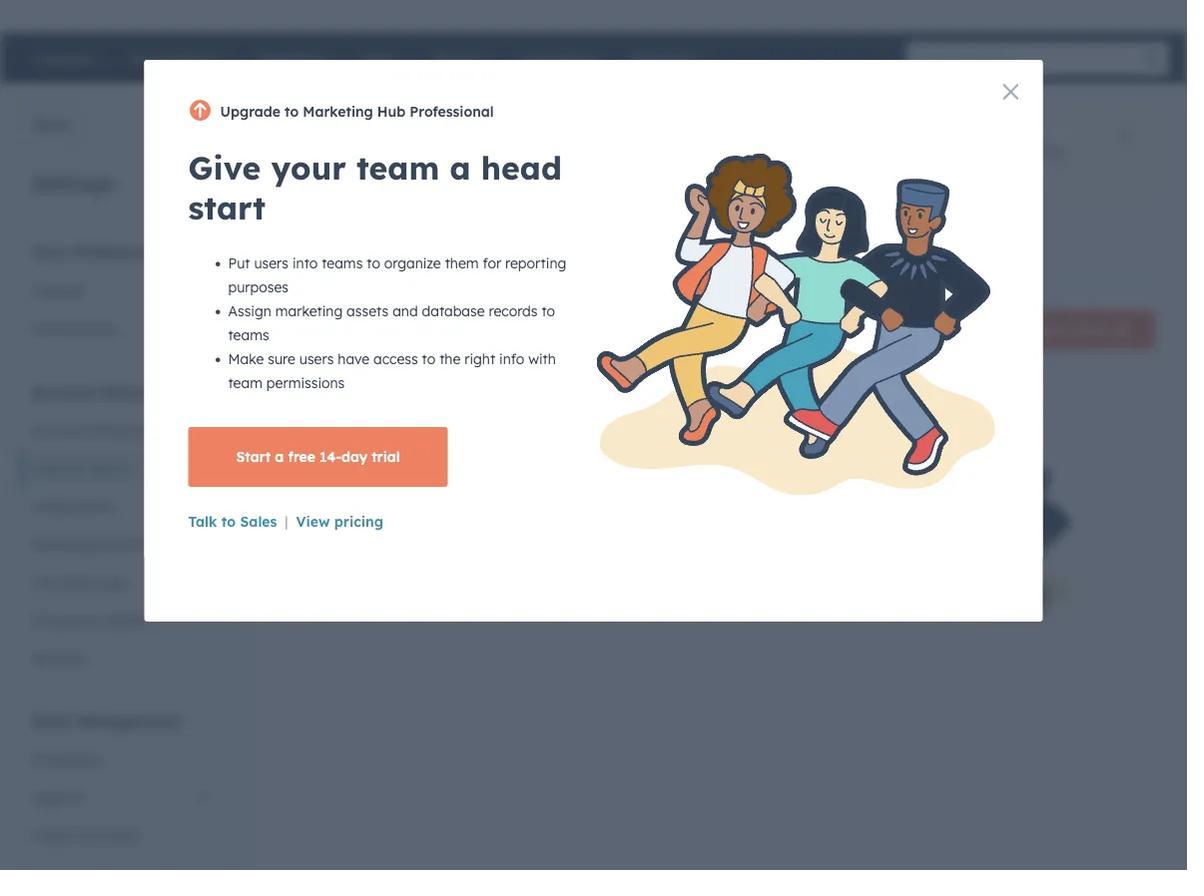 Task type: vqa. For each thing, say whether or not it's contained in the screenshot.
Create team 'button'
yes



Task type: locate. For each thing, give the bounding box(es) containing it.
1 vertical spatial &
[[84, 612, 94, 629]]

security
[[32, 649, 85, 667]]

more right the for
[[848, 144, 882, 161]]

0 vertical spatial the
[[1043, 144, 1064, 161]]

search button
[[1135, 42, 1169, 76]]

consent
[[98, 612, 152, 629]]

& left export
[[83, 827, 93, 845]]

0 horizontal spatial teams
[[87, 460, 129, 477]]

permission
[[365, 115, 454, 135]]

& for export
[[83, 827, 93, 845]]

account
[[32, 382, 96, 402], [32, 422, 86, 439]]

permissions up 'organized'
[[499, 454, 618, 479]]

space
[[782, 144, 821, 161]]

experience
[[369, 144, 441, 161]]

1 vertical spatial more
[[411, 168, 440, 183]]

organized
[[481, 498, 546, 515]]

new right 'a'
[[328, 115, 360, 135]]

20,
[[706, 115, 730, 135]]

ensuring
[[658, 498, 714, 515]]

tracking code
[[32, 574, 126, 591]]

account setup element
[[20, 381, 224, 677]]

downloads
[[118, 536, 191, 553]]

1 horizontal spatial the
[[1043, 144, 1064, 161]]

on
[[593, 115, 614, 135]]

& right "privacy"
[[84, 612, 94, 629]]

0 vertical spatial more
[[848, 144, 882, 161]]

1 vertical spatial teams
[[87, 460, 129, 477]]

team right create
[[1074, 321, 1109, 339]]

1 account from the top
[[32, 382, 96, 402]]

0 vertical spatial account
[[32, 382, 96, 402]]

the right to
[[438, 522, 459, 539]]

the right in
[[1043, 144, 1064, 161]]

teams
[[413, 245, 457, 263], [87, 460, 129, 477]]

marketplace downloads
[[32, 536, 191, 553]]

a new permission panel is coming on december 20, 2023.
[[311, 115, 777, 135]]

1 vertical spatial new
[[339, 144, 365, 161]]

1 vertical spatial the
[[438, 522, 459, 539]]

more down experience
[[411, 168, 440, 183]]

users inside the account setup element
[[32, 460, 69, 477]]

create team
[[1024, 321, 1109, 339]]

users down account defaults on the left
[[32, 460, 69, 477]]

your preferences
[[32, 242, 167, 262]]

1 vertical spatial and
[[550, 498, 576, 515]]

Search HubSpot search field
[[907, 42, 1151, 76]]

properties link
[[20, 741, 224, 779]]

2 account from the top
[[32, 422, 86, 439]]

panel
[[459, 115, 505, 135]]

a new permission panel is coming on december 20, 2023. alert
[[291, 106, 1155, 197]]

0 horizontal spatial the
[[438, 522, 459, 539]]

0 horizontal spatial users
[[32, 460, 69, 477]]

setup
[[101, 382, 148, 402]]

users for users
[[319, 245, 356, 263]]

1 horizontal spatial teams
[[413, 245, 457, 263]]

new
[[328, 115, 360, 135], [339, 144, 365, 161]]

by
[[638, 498, 654, 515]]

teams down defaults
[[87, 460, 129, 477]]

0 vertical spatial team
[[1074, 321, 1109, 339]]

1 horizontal spatial and
[[700, 144, 726, 161]]

2 vertical spatial team
[[443, 498, 477, 515]]

notifications link
[[20, 310, 224, 348]]

your preferences element
[[20, 241, 224, 348]]

account for account defaults
[[32, 422, 86, 439]]

team for organized
[[443, 498, 477, 515]]

team
[[1074, 321, 1109, 339], [442, 454, 493, 479], [443, 498, 477, 515]]

and left efficient
[[550, 498, 576, 515]]

account up users & teams
[[32, 422, 86, 439]]

close image
[[1118, 131, 1130, 143]]

keep
[[372, 498, 405, 515]]

1 horizontal spatial permissions
[[945, 144, 1023, 161]]

team right up
[[442, 454, 493, 479]]

0 horizontal spatial and
[[550, 498, 576, 515]]

creates
[[730, 144, 778, 161]]

& down account defaults on the left
[[73, 460, 83, 477]]

set up team permissions
[[372, 454, 618, 479]]

updated
[[553, 144, 609, 161]]

new up future.
[[339, 144, 365, 161]]

navigation
[[291, 229, 486, 279]]

permissions
[[945, 144, 1023, 161], [499, 454, 618, 479]]

0 horizontal spatial permissions
[[499, 454, 618, 479]]

1 vertical spatial team
[[442, 454, 493, 479]]

2 vertical spatial &
[[83, 827, 93, 845]]

more
[[848, 144, 882, 161], [411, 168, 440, 183]]

0 vertical spatial users
[[319, 245, 356, 263]]

the
[[311, 144, 335, 161]]

general
[[32, 282, 83, 300]]

every
[[718, 498, 754, 515]]

create
[[1024, 321, 1069, 339]]

marketplace
[[32, 536, 114, 553]]

more inside the new experience adds searching, updated descriptions, and creates space for more granular permissions in the future.
[[848, 144, 882, 161]]

searching,
[[482, 144, 549, 161]]

0 vertical spatial &
[[73, 460, 83, 477]]

the
[[1043, 144, 1064, 161], [438, 522, 459, 539]]

team inside keep your team organized and efficient by ensuring every user has access to the right assets.
[[443, 498, 477, 515]]

1 horizontal spatial users
[[319, 245, 356, 263]]

users & teams
[[32, 460, 129, 477]]

learn more
[[375, 168, 440, 183]]

& inside 'link'
[[84, 612, 94, 629]]

2023.
[[736, 115, 777, 135]]

account for account setup
[[32, 382, 96, 402]]

data management
[[32, 711, 181, 731]]

new inside the new experience adds searching, updated descriptions, and creates space for more granular permissions in the future.
[[339, 144, 365, 161]]

import
[[32, 827, 79, 845]]

1 horizontal spatial more
[[848, 144, 882, 161]]

teams down learn more link
[[413, 245, 457, 263]]

&
[[73, 460, 83, 477], [84, 612, 94, 629], [83, 827, 93, 845]]

users down future.
[[319, 245, 356, 263]]

learn more link
[[362, 162, 453, 188]]

new for the
[[339, 144, 365, 161]]

and inside the new experience adds searching, updated descriptions, and creates space for more granular permissions in the future.
[[700, 144, 726, 161]]

tracking
[[32, 574, 88, 591]]

coming
[[528, 115, 588, 135]]

descriptions,
[[613, 144, 696, 161]]

users
[[319, 245, 356, 263], [32, 460, 69, 477]]

0 vertical spatial and
[[700, 144, 726, 161]]

0 vertical spatial permissions
[[945, 144, 1023, 161]]

your
[[409, 498, 439, 515]]

security link
[[20, 639, 224, 677]]

Search search field
[[715, 310, 975, 350]]

0 vertical spatial new
[[328, 115, 360, 135]]

permissions left in
[[945, 144, 1023, 161]]

1 vertical spatial users
[[32, 460, 69, 477]]

privacy & consent
[[32, 612, 152, 629]]

and down the 20,
[[700, 144, 726, 161]]

account up account defaults on the left
[[32, 382, 96, 402]]

and
[[700, 144, 726, 161], [550, 498, 576, 515]]

access
[[372, 522, 417, 539]]

settings
[[32, 170, 113, 195]]

& inside 'data management' element
[[83, 827, 93, 845]]

team up the right
[[443, 498, 477, 515]]

1 vertical spatial account
[[32, 422, 86, 439]]



Task type: describe. For each thing, give the bounding box(es) containing it.
up
[[410, 454, 436, 479]]

team inside button
[[1074, 321, 1109, 339]]

teams link
[[384, 230, 485, 278]]

back
[[33, 116, 68, 133]]

for
[[825, 144, 844, 161]]

permissions inside the new experience adds searching, updated descriptions, and creates space for more granular permissions in the future.
[[945, 144, 1023, 161]]

& for consent
[[84, 612, 94, 629]]

the inside the new experience adds searching, updated descriptions, and creates space for more granular permissions in the future.
[[1043, 144, 1064, 161]]

management
[[76, 711, 181, 731]]

adds
[[445, 144, 478, 161]]

1 vertical spatial permissions
[[499, 454, 618, 479]]

0 horizontal spatial more
[[411, 168, 440, 183]]

& for teams
[[73, 460, 83, 477]]

users link
[[292, 230, 384, 278]]

create team button
[[999, 310, 1155, 350]]

notifications
[[32, 320, 117, 337]]

team for permissions
[[442, 454, 493, 479]]

right
[[463, 522, 494, 539]]

a
[[311, 115, 323, 135]]

teams inside the account setup element
[[87, 460, 129, 477]]

navigation containing users
[[291, 229, 486, 279]]

efficient
[[580, 498, 634, 515]]

tracking code link
[[20, 564, 224, 602]]

future.
[[311, 165, 354, 182]]

back link
[[0, 106, 81, 145]]

0 vertical spatial teams
[[413, 245, 457, 263]]

new for a
[[328, 115, 360, 135]]

users for users & teams
[[32, 460, 69, 477]]

defaults
[[90, 422, 145, 439]]

in
[[1027, 144, 1039, 161]]

the inside keep your team organized and efficient by ensuring every user has access to the right assets.
[[438, 522, 459, 539]]

import & export link
[[20, 817, 224, 855]]

to
[[420, 522, 434, 539]]

data
[[32, 711, 71, 731]]

is
[[510, 115, 523, 135]]

granular
[[886, 144, 941, 161]]

search image
[[1145, 52, 1159, 66]]

account defaults
[[32, 422, 145, 439]]

learn
[[375, 168, 407, 183]]

account defaults link
[[20, 412, 224, 450]]

preferences
[[74, 242, 167, 262]]

users & teams link
[[20, 450, 224, 488]]

account setup
[[32, 382, 148, 402]]

keep your team organized and efficient by ensuring every user has access to the right assets.
[[372, 498, 813, 539]]

and inside keep your team organized and efficient by ensuring every user has access to the right assets.
[[550, 498, 576, 515]]

general link
[[20, 272, 224, 310]]

export
[[97, 827, 140, 845]]

december
[[619, 115, 701, 135]]

set
[[372, 454, 404, 479]]

data management element
[[20, 710, 224, 871]]

import & export
[[32, 827, 140, 845]]

privacy
[[32, 612, 80, 629]]

properties
[[32, 751, 99, 769]]

marketplace downloads link
[[20, 526, 224, 564]]

has
[[789, 498, 813, 515]]

code
[[92, 574, 126, 591]]

user
[[758, 498, 786, 515]]

your
[[32, 242, 69, 262]]

the new experience adds searching, updated descriptions, and creates space for more granular permissions in the future.
[[311, 144, 1064, 182]]

assets.
[[498, 522, 543, 539]]

privacy & consent link
[[20, 602, 224, 639]]



